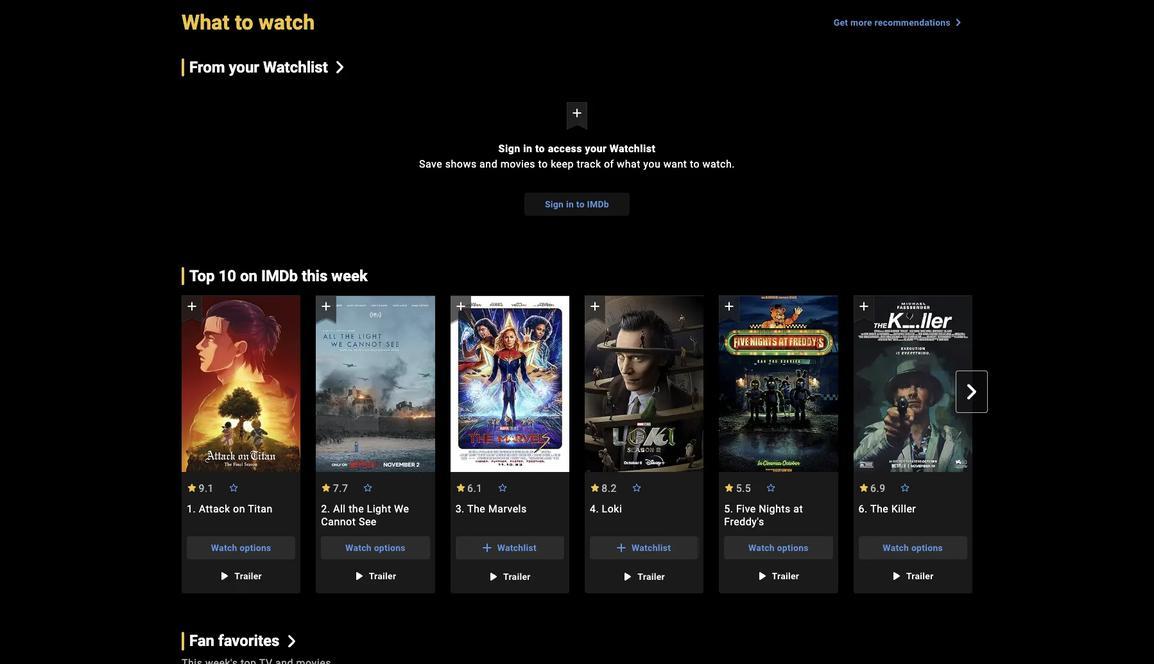 Task type: vqa. For each thing, say whether or not it's contained in the screenshot.
Alexandra
no



Task type: describe. For each thing, give the bounding box(es) containing it.
killer
[[892, 503, 917, 515]]

marvels
[[489, 503, 527, 515]]

star border inline image for the
[[363, 483, 373, 492]]

sign in to imdb button
[[525, 192, 630, 216]]

10
[[219, 267, 236, 285]]

to right what
[[235, 10, 254, 34]]

7.7
[[333, 482, 348, 494]]

watch for nights
[[749, 542, 775, 553]]

6.1
[[468, 482, 483, 494]]

watch
[[259, 10, 315, 34]]

to left access
[[536, 142, 545, 155]]

watch options button for titan
[[187, 536, 296, 559]]

5. five nights at freddy's link
[[719, 503, 838, 528]]

3.
[[456, 503, 465, 515]]

sign in to imdb
[[545, 199, 609, 209]]

play arrow image for on
[[217, 568, 232, 584]]

5.5
[[736, 482, 752, 494]]

3 play arrow image from the left
[[889, 568, 904, 584]]

1 horizontal spatial chevron right inline image
[[965, 384, 980, 400]]

movies
[[501, 158, 536, 170]]

options for at
[[777, 542, 809, 553]]

access
[[548, 142, 582, 155]]

get more recommendations
[[834, 17, 951, 27]]

track
[[577, 158, 601, 170]]

3. the marvels image
[[451, 296, 570, 472]]

want
[[664, 158, 687, 170]]

options for light
[[374, 542, 406, 553]]

5. five nights at freddy's
[[725, 503, 803, 528]]

watchlist button for 3. the marvels
[[456, 536, 564, 559]]

4. loki image
[[585, 296, 704, 472]]

this
[[302, 267, 328, 285]]

from your watchlist
[[189, 58, 328, 76]]

fan
[[189, 632, 215, 650]]

and
[[480, 158, 498, 170]]

play arrow image for we
[[351, 568, 366, 584]]

what
[[617, 158, 641, 170]]

trailer for marvels
[[503, 571, 531, 582]]

on for titan
[[233, 503, 245, 515]]

star inline image for 8.2
[[590, 483, 600, 492]]

6.
[[859, 503, 868, 515]]

1. attack on titan link
[[182, 503, 301, 528]]

favorites
[[218, 632, 280, 650]]

shows
[[445, 158, 477, 170]]

add image for the
[[319, 299, 334, 314]]

titan
[[248, 503, 273, 515]]

see
[[359, 515, 377, 528]]

trailer for nights
[[772, 571, 800, 581]]

watch for on
[[211, 542, 237, 553]]

2. all the light we cannot see image
[[316, 296, 435, 472]]

4. loki link
[[585, 503, 704, 528]]

what to watch
[[182, 10, 315, 34]]

star inline image for 9.1
[[187, 483, 197, 492]]

4.
[[590, 503, 599, 515]]

2. all the light we cannot see
[[321, 503, 409, 528]]

group containing 6.1
[[451, 296, 570, 593]]

4 watch options button from the left
[[859, 536, 968, 559]]

at
[[794, 503, 803, 515]]

star border inline image for nights
[[766, 483, 776, 492]]

sign for access
[[499, 142, 521, 155]]

loki
[[602, 503, 622, 515]]

sign for imdb
[[545, 199, 564, 209]]

1. attack on titan image
[[182, 296, 301, 472]]

2 horizontal spatial play arrow image
[[620, 569, 635, 584]]

6. the killer link
[[854, 503, 973, 528]]

chevron right inline image inside from your watchlist "link"
[[334, 61, 347, 74]]

freddy's
[[725, 515, 765, 528]]

3. the marvels
[[456, 503, 527, 515]]

watchlist down 4. loki link
[[632, 542, 671, 553]]

group containing 6.9
[[854, 296, 973, 593]]

trailer button for killer
[[882, 564, 944, 587]]

1.
[[187, 503, 196, 515]]

watchlist inside sign in to access your watchlist save shows and movies to keep track of what you want to watch.
[[610, 142, 656, 155]]

watch options for at
[[749, 542, 809, 553]]

keep
[[551, 158, 574, 170]]

chevron right image
[[951, 14, 966, 30]]

you
[[644, 158, 661, 170]]

watch.
[[703, 158, 735, 170]]

trailer for killer
[[907, 571, 934, 581]]

to left keep
[[538, 158, 548, 170]]

9.1
[[199, 482, 214, 494]]



Task type: locate. For each thing, give the bounding box(es) containing it.
on for imdb
[[240, 267, 258, 285]]

1 star inline image from the left
[[321, 483, 332, 492]]

the inside 'link'
[[467, 503, 486, 515]]

imdb
[[587, 199, 609, 209], [261, 267, 298, 285]]

watch options button for at
[[725, 536, 833, 559]]

more
[[851, 17, 873, 27]]

the right 6.
[[871, 503, 889, 515]]

get
[[834, 17, 849, 27]]

0 vertical spatial in
[[524, 142, 533, 155]]

to right want
[[690, 158, 700, 170]]

your up 'track'
[[585, 142, 607, 155]]

star inline image
[[321, 483, 332, 492], [725, 483, 735, 492]]

1. attack on titan
[[187, 503, 273, 515]]

star inline image left "6.9"
[[859, 483, 869, 492]]

watch options for light
[[346, 542, 406, 553]]

0 horizontal spatial watchlist button
[[456, 536, 564, 559]]

star border inline image up 1. attack on titan
[[229, 483, 239, 492]]

the
[[349, 503, 364, 515]]

watchlist button for 4. loki
[[590, 536, 699, 559]]

1 vertical spatial chevron right inline image
[[965, 384, 980, 400]]

1 star border inline image from the left
[[229, 483, 239, 492]]

from your watchlist link
[[182, 58, 347, 77]]

we
[[394, 503, 409, 515]]

watchlist
[[263, 58, 328, 76], [610, 142, 656, 155], [497, 542, 537, 553], [632, 542, 671, 553]]

watch
[[211, 542, 237, 553], [346, 542, 372, 553], [749, 542, 775, 553], [883, 542, 909, 553]]

1 vertical spatial your
[[585, 142, 607, 155]]

7. the fall of the house of usher image
[[988, 296, 1107, 472]]

1 horizontal spatial imdb
[[587, 199, 609, 209]]

trailer button down the '1. attack on titan' link
[[210, 564, 272, 587]]

star inline image for 6.1
[[456, 483, 466, 492]]

3 star inline image from the left
[[590, 483, 600, 492]]

star inline image for 5.5
[[725, 483, 735, 492]]

to inside button
[[577, 199, 585, 209]]

4 watch from the left
[[883, 542, 909, 553]]

sign
[[499, 142, 521, 155], [545, 199, 564, 209]]

star border inline image up the light
[[363, 483, 373, 492]]

3 watch options from the left
[[749, 542, 809, 553]]

options down the '1. attack on titan' link
[[240, 542, 271, 553]]

1 horizontal spatial star border inline image
[[766, 483, 776, 492]]

get more recommendations button
[[824, 11, 973, 34]]

2 horizontal spatial star border inline image
[[901, 483, 911, 492]]

watch options button
[[187, 536, 296, 559], [321, 536, 430, 559], [725, 536, 833, 559], [859, 536, 968, 559]]

0 vertical spatial on
[[240, 267, 258, 285]]

your right from
[[229, 58, 260, 76]]

imdb inside button
[[587, 199, 609, 209]]

group
[[166, 296, 1107, 596], [182, 296, 301, 593], [182, 296, 301, 472], [316, 296, 435, 593], [316, 296, 435, 472], [451, 296, 570, 593], [451, 296, 570, 472], [585, 296, 704, 593], [585, 296, 704, 472], [719, 296, 838, 593], [719, 296, 838, 472], [854, 296, 973, 593], [854, 296, 973, 472], [988, 296, 1107, 472]]

in for imdb
[[566, 199, 574, 209]]

options down see
[[374, 542, 406, 553]]

2 star inline image from the left
[[456, 483, 466, 492]]

watch options down the '1. attack on titan' link
[[211, 542, 271, 553]]

0 horizontal spatial star border inline image
[[363, 483, 373, 492]]

group containing 5.5
[[719, 296, 838, 593]]

star border inline image up nights
[[766, 483, 776, 492]]

play arrow image for freddy's
[[754, 568, 770, 584]]

3 watch options button from the left
[[725, 536, 833, 559]]

2 watch from the left
[[346, 542, 372, 553]]

trailer for the
[[369, 571, 396, 581]]

2 options from the left
[[374, 542, 406, 553]]

play arrow image down see
[[351, 568, 366, 584]]

1 watch from the left
[[211, 542, 237, 553]]

1 watch options from the left
[[211, 542, 271, 553]]

star border inline image right the '8.2'
[[632, 483, 642, 492]]

watchlist button down "3. the marvels" 'link'
[[456, 536, 564, 559]]

2 horizontal spatial star border inline image
[[632, 483, 642, 492]]

1 add image from the left
[[184, 299, 200, 314]]

watch options button for light
[[321, 536, 430, 559]]

trailer down the '1. attack on titan' link
[[235, 571, 262, 581]]

1 horizontal spatial play arrow image
[[754, 568, 770, 584]]

1 horizontal spatial play arrow image
[[485, 569, 501, 584]]

nights
[[759, 503, 791, 515]]

on right 10
[[240, 267, 258, 285]]

watchlist down "3. the marvels" 'link'
[[497, 542, 537, 553]]

star border inline image up killer
[[901, 483, 911, 492]]

of
[[604, 158, 614, 170]]

watch down see
[[346, 542, 372, 553]]

watch options button down 5. five nights at freddy's "link"
[[725, 536, 833, 559]]

2 play arrow image from the left
[[754, 568, 770, 584]]

watchlist up what
[[610, 142, 656, 155]]

group containing 8.2
[[585, 296, 704, 593]]

star border inline image for killer
[[901, 483, 911, 492]]

1 horizontal spatial the
[[871, 503, 889, 515]]

0 vertical spatial sign
[[499, 142, 521, 155]]

sign inside button
[[545, 199, 564, 209]]

star inline image for 7.7
[[321, 483, 332, 492]]

attack
[[199, 503, 230, 515]]

imdb for on
[[261, 267, 298, 285]]

star border inline image
[[229, 483, 239, 492], [497, 483, 508, 492], [632, 483, 642, 492]]

week
[[332, 267, 368, 285]]

2 watch options from the left
[[346, 542, 406, 553]]

3 star border inline image from the left
[[632, 483, 642, 492]]

1 play arrow image from the left
[[351, 568, 366, 584]]

five
[[737, 503, 756, 515]]

1 options from the left
[[240, 542, 271, 553]]

8.2
[[602, 482, 617, 494]]

trailer button down 4. loki link
[[613, 565, 676, 588]]

star inline image left the 7.7
[[321, 483, 332, 492]]

watch options button down see
[[321, 536, 430, 559]]

fan favorites link
[[182, 632, 298, 650]]

0 horizontal spatial in
[[524, 142, 533, 155]]

trailer button
[[210, 564, 272, 587], [345, 564, 407, 587], [748, 564, 810, 587], [882, 564, 944, 587], [479, 565, 541, 588], [613, 565, 676, 588]]

options
[[240, 542, 271, 553], [374, 542, 406, 553], [777, 542, 809, 553], [912, 542, 943, 553]]

star inline image left the '8.2'
[[590, 483, 600, 492]]

the for 3.
[[467, 503, 486, 515]]

to
[[235, 10, 254, 34], [536, 142, 545, 155], [538, 158, 548, 170], [690, 158, 700, 170], [577, 199, 585, 209]]

0 vertical spatial chevron right inline image
[[334, 61, 347, 74]]

watch options down see
[[346, 542, 406, 553]]

sign up movies
[[499, 142, 521, 155]]

trailer down "3. the marvels" 'link'
[[503, 571, 531, 582]]

2 star inline image from the left
[[725, 483, 735, 492]]

watchlist button down 4. loki link
[[590, 536, 699, 559]]

watch options
[[211, 542, 271, 553], [346, 542, 406, 553], [749, 542, 809, 553], [883, 542, 943, 553]]

1 watch options button from the left
[[187, 536, 296, 559]]

play arrow image for marvels
[[485, 569, 501, 584]]

watch options down the 6. the killer link
[[883, 542, 943, 553]]

watch down the '1. attack on titan' link
[[211, 542, 237, 553]]

what
[[182, 10, 230, 34]]

play arrow image
[[351, 568, 366, 584], [754, 568, 770, 584], [889, 568, 904, 584]]

3 add image from the left
[[453, 299, 469, 314]]

the right 3.
[[467, 503, 486, 515]]

2. all the light we cannot see link
[[316, 503, 435, 528]]

star inline image left "9.1"
[[187, 483, 197, 492]]

trailer button down the 6. the killer link
[[882, 564, 944, 587]]

fan favorites
[[189, 632, 280, 650]]

watchlist inside from your watchlist "link"
[[263, 58, 328, 76]]

4 watch options from the left
[[883, 542, 943, 553]]

0 vertical spatial imdb
[[587, 199, 609, 209]]

your inside sign in to access your watchlist save shows and movies to keep track of what you want to watch.
[[585, 142, 607, 155]]

recommendations
[[875, 17, 951, 27]]

all
[[333, 503, 346, 515]]

watchlist button
[[456, 536, 564, 559], [590, 536, 699, 559]]

add image for marvels
[[453, 299, 469, 314]]

imdb left this
[[261, 267, 298, 285]]

add image
[[722, 299, 737, 314], [856, 299, 872, 314], [479, 540, 495, 555], [614, 540, 629, 555]]

star inline image
[[187, 483, 197, 492], [456, 483, 466, 492], [590, 483, 600, 492], [859, 483, 869, 492]]

in up movies
[[524, 142, 533, 155]]

0 horizontal spatial imdb
[[261, 267, 298, 285]]

0 horizontal spatial star inline image
[[321, 483, 332, 492]]

your inside "link"
[[229, 58, 260, 76]]

play arrow image down "3. the marvels" 'link'
[[485, 569, 501, 584]]

trailer button down 5. five nights at freddy's "link"
[[748, 564, 810, 587]]

play arrow image down freddy's
[[754, 568, 770, 584]]

on left titan
[[233, 503, 245, 515]]

sign in to access your watchlist save shows and movies to keep track of what you want to watch.
[[419, 142, 735, 170]]

group containing 7.7
[[316, 296, 435, 593]]

0 vertical spatial your
[[229, 58, 260, 76]]

play arrow image down the '1. attack on titan' link
[[217, 568, 232, 584]]

on
[[240, 267, 258, 285], [233, 503, 245, 515]]

play arrow image
[[217, 568, 232, 584], [485, 569, 501, 584], [620, 569, 635, 584]]

play arrow image down 4. loki link
[[620, 569, 635, 584]]

2 watchlist button from the left
[[590, 536, 699, 559]]

add image for on
[[184, 299, 200, 314]]

1 watchlist button from the left
[[456, 536, 564, 559]]

in down keep
[[566, 199, 574, 209]]

6.9
[[871, 482, 886, 494]]

1 vertical spatial sign
[[545, 199, 564, 209]]

3 watch from the left
[[749, 542, 775, 553]]

0 horizontal spatial play arrow image
[[217, 568, 232, 584]]

sign down keep
[[545, 199, 564, 209]]

6. the killer image
[[854, 296, 973, 472]]

watch for the
[[346, 542, 372, 553]]

star inline image left 6.1
[[456, 483, 466, 492]]

5. five nights at freddy's image
[[719, 296, 838, 472]]

your
[[229, 58, 260, 76], [585, 142, 607, 155]]

star border inline image for marvels
[[497, 483, 508, 492]]

trailer button for marvels
[[479, 565, 541, 588]]

star inline image left 5.5 at the bottom right
[[725, 483, 735, 492]]

sign inside sign in to access your watchlist save shows and movies to keep track of what you want to watch.
[[499, 142, 521, 155]]

0 horizontal spatial sign
[[499, 142, 521, 155]]

1 horizontal spatial watchlist button
[[590, 536, 699, 559]]

trailer for on
[[235, 571, 262, 581]]

options down 5. five nights at freddy's "link"
[[777, 542, 809, 553]]

star border inline image up marvels
[[497, 483, 508, 492]]

3 star border inline image from the left
[[901, 483, 911, 492]]

6. the killer
[[859, 503, 917, 515]]

0 horizontal spatial star border inline image
[[229, 483, 239, 492]]

light
[[367, 503, 391, 515]]

top 10 on imdb this week
[[189, 267, 368, 285]]

options for titan
[[240, 542, 271, 553]]

watch down the 6. the killer link
[[883, 542, 909, 553]]

options down the 6. the killer link
[[912, 542, 943, 553]]

0 horizontal spatial your
[[229, 58, 260, 76]]

1 star inline image from the left
[[187, 483, 197, 492]]

2 star border inline image from the left
[[497, 483, 508, 492]]

4 add image from the left
[[588, 299, 603, 314]]

in inside button
[[566, 199, 574, 209]]

1 horizontal spatial your
[[585, 142, 607, 155]]

1 horizontal spatial sign
[[545, 199, 564, 209]]

1 the from the left
[[467, 503, 486, 515]]

imdb down 'track'
[[587, 199, 609, 209]]

0 horizontal spatial the
[[467, 503, 486, 515]]

add image
[[184, 299, 200, 314], [319, 299, 334, 314], [453, 299, 469, 314], [588, 299, 603, 314]]

1 star border inline image from the left
[[363, 483, 373, 492]]

trailer down see
[[369, 571, 396, 581]]

2.
[[321, 503, 330, 515]]

4. loki
[[590, 503, 622, 515]]

from
[[189, 58, 225, 76]]

watchlist down 'watch'
[[263, 58, 328, 76]]

cannot
[[321, 515, 356, 528]]

4 options from the left
[[912, 542, 943, 553]]

in inside sign in to access your watchlist save shows and movies to keep track of what you want to watch.
[[524, 142, 533, 155]]

1 horizontal spatial star border inline image
[[497, 483, 508, 492]]

1 horizontal spatial in
[[566, 199, 574, 209]]

2 add image from the left
[[319, 299, 334, 314]]

trailer button down "3. the marvels" 'link'
[[479, 565, 541, 588]]

trailer down 4. loki link
[[638, 571, 665, 582]]

chevron right inline image
[[334, 61, 347, 74], [965, 384, 980, 400]]

play arrow image down the 6. the killer link
[[889, 568, 904, 584]]

the
[[467, 503, 486, 515], [871, 503, 889, 515]]

star inline image for 6.9
[[859, 483, 869, 492]]

save
[[419, 158, 443, 170]]

1 vertical spatial imdb
[[261, 267, 298, 285]]

watch options button down the 6. the killer link
[[859, 536, 968, 559]]

star border inline image for on
[[229, 483, 239, 492]]

trailer
[[235, 571, 262, 581], [369, 571, 396, 581], [772, 571, 800, 581], [907, 571, 934, 581], [503, 571, 531, 582], [638, 571, 665, 582]]

trailer button for nights
[[748, 564, 810, 587]]

3 options from the left
[[777, 542, 809, 553]]

1 vertical spatial in
[[566, 199, 574, 209]]

to down 'track'
[[577, 199, 585, 209]]

the for 6.
[[871, 503, 889, 515]]

trailer down the 6. the killer link
[[907, 571, 934, 581]]

4 star inline image from the left
[[859, 483, 869, 492]]

2 horizontal spatial play arrow image
[[889, 568, 904, 584]]

trailer down 5. five nights at freddy's "link"
[[772, 571, 800, 581]]

trailer button for on
[[210, 564, 272, 587]]

1 vertical spatial on
[[233, 503, 245, 515]]

in for access
[[524, 142, 533, 155]]

0 horizontal spatial chevron right inline image
[[334, 61, 347, 74]]

watch options button down the '1. attack on titan' link
[[187, 536, 296, 559]]

watch options for titan
[[211, 542, 271, 553]]

5.
[[725, 503, 734, 515]]

watch for killer
[[883, 542, 909, 553]]

trailer button down see
[[345, 564, 407, 587]]

chevron right inline image
[[286, 635, 298, 647]]

trailer button for the
[[345, 564, 407, 587]]

2 watch options button from the left
[[321, 536, 430, 559]]

0 horizontal spatial play arrow image
[[351, 568, 366, 584]]

1 horizontal spatial star inline image
[[725, 483, 735, 492]]

2 star border inline image from the left
[[766, 483, 776, 492]]

3. the marvels link
[[451, 503, 570, 528]]

watch options down 5. five nights at freddy's "link"
[[749, 542, 809, 553]]

2 the from the left
[[871, 503, 889, 515]]

in
[[524, 142, 533, 155], [566, 199, 574, 209]]

imdb for to
[[587, 199, 609, 209]]

top
[[189, 267, 215, 285]]

watch down freddy's
[[749, 542, 775, 553]]

star border inline image
[[363, 483, 373, 492], [766, 483, 776, 492], [901, 483, 911, 492]]



